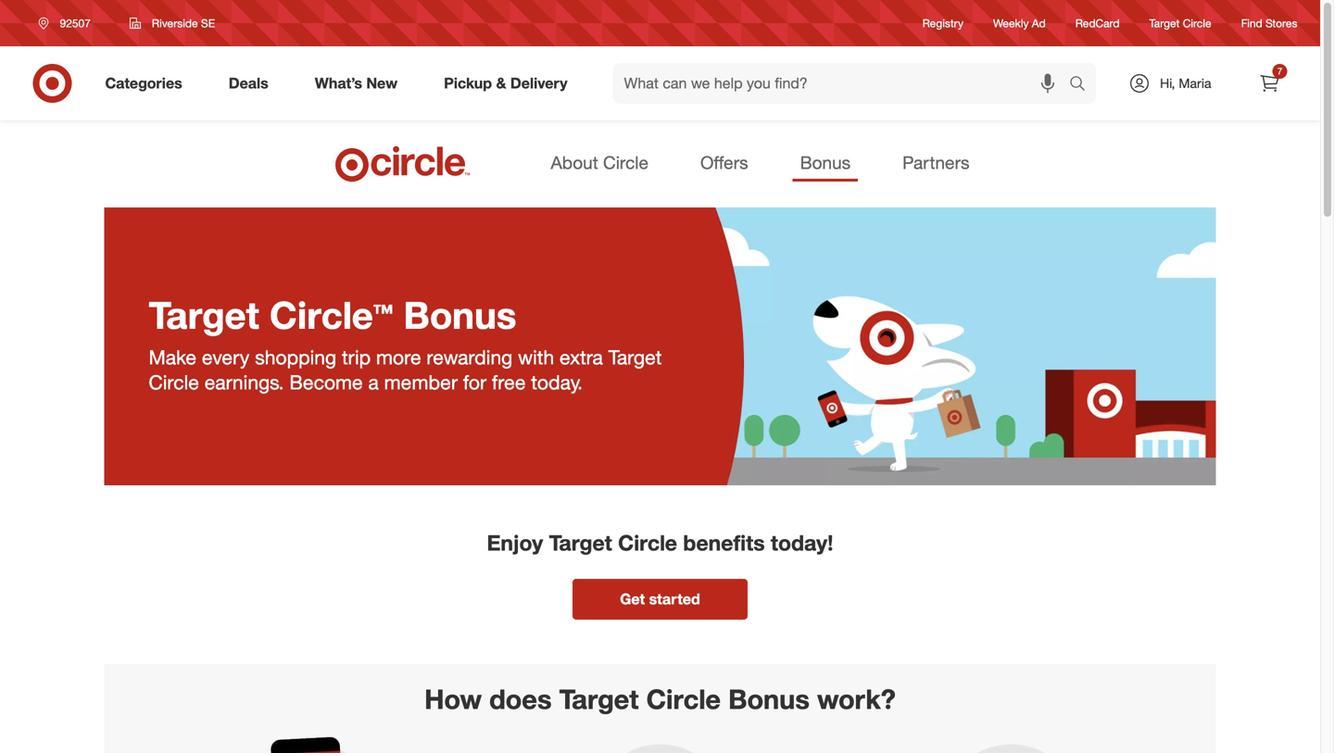 Task type: vqa. For each thing, say whether or not it's contained in the screenshot.
Target
yes



Task type: locate. For each thing, give the bounding box(es) containing it.
find stores link
[[1241, 15, 1297, 31]]

weekly ad
[[993, 16, 1046, 30]]

target up hi,
[[1149, 16, 1180, 30]]

target right extra
[[608, 345, 662, 369]]

7
[[1277, 65, 1282, 77]]

categories link
[[89, 63, 205, 104]]

riverside
[[152, 16, 198, 30]]

what's
[[315, 74, 362, 92]]

circle
[[1183, 16, 1211, 30], [603, 152, 648, 173], [270, 292, 373, 338], [149, 370, 199, 394], [618, 530, 677, 556], [646, 683, 721, 716]]

how does target circle bonus work?
[[424, 683, 896, 716]]

stores
[[1266, 16, 1297, 30]]

2 vertical spatial bonus
[[728, 683, 810, 716]]

target right enjoy
[[549, 530, 612, 556]]

delivery
[[510, 74, 567, 92]]

bonus link
[[793, 146, 858, 182]]

make
[[149, 345, 196, 369]]

offers
[[700, 152, 748, 173]]

riverside se
[[152, 16, 215, 30]]

started
[[649, 590, 700, 608]]

target inside target circle link
[[1149, 16, 1180, 30]]

free
[[492, 370, 526, 394]]

member
[[384, 370, 458, 394]]

registry
[[922, 16, 964, 30]]

work?
[[817, 683, 896, 716]]

deals link
[[213, 63, 292, 104]]

7 link
[[1249, 63, 1290, 104]]

bonus inside target circle ™ bonus make every shopping trip more rewarding with extra target circle earnings. become a member for free today.
[[403, 292, 516, 338]]

target circle
[[1149, 16, 1211, 30]]

bonus down what can we help you find? suggestions appear below "search box"
[[800, 152, 851, 173]]

bonus up rewarding
[[403, 292, 516, 338]]

what's new
[[315, 74, 398, 92]]

every
[[202, 345, 250, 369]]

redcard link
[[1075, 15, 1120, 31]]

riverside se button
[[118, 6, 227, 40]]

deals
[[229, 74, 268, 92]]

circle inside target circle link
[[1183, 16, 1211, 30]]

What can we help you find? suggestions appear below search field
[[613, 63, 1074, 104]]

1 vertical spatial bonus
[[403, 292, 516, 338]]

about
[[551, 152, 598, 173]]

pickup & delivery
[[444, 74, 567, 92]]

bonus left work?
[[728, 683, 810, 716]]

bonus
[[800, 152, 851, 173], [403, 292, 516, 338], [728, 683, 810, 716]]

for
[[463, 370, 486, 394]]

shopping
[[255, 345, 336, 369]]

target
[[1149, 16, 1180, 30], [149, 292, 259, 338], [608, 345, 662, 369], [549, 530, 612, 556], [559, 683, 639, 716]]

more
[[376, 345, 421, 369]]

with
[[518, 345, 554, 369]]

find
[[1241, 16, 1262, 30]]

become
[[289, 370, 363, 394]]

today.
[[531, 370, 583, 394]]

benefits
[[683, 530, 765, 556]]

enjoy
[[487, 530, 543, 556]]

registry link
[[922, 15, 964, 31]]

weekly ad link
[[993, 15, 1046, 31]]

maria
[[1179, 75, 1211, 91]]



Task type: describe. For each thing, give the bounding box(es) containing it.
hi,
[[1160, 75, 1175, 91]]

se
[[201, 16, 215, 30]]

get started
[[620, 590, 700, 608]]

pickup & delivery link
[[428, 63, 591, 104]]

weekly
[[993, 16, 1029, 30]]

target circle logo image
[[332, 145, 473, 184]]

find stores
[[1241, 16, 1297, 30]]

earnings.
[[204, 370, 284, 394]]

92507 button
[[26, 6, 110, 40]]

search
[[1061, 76, 1105, 94]]

target circle ™ bonus make every shopping trip more rewarding with extra target circle earnings. become a member for free today.
[[149, 292, 662, 394]]

target circle link
[[1149, 15, 1211, 31]]

categories
[[105, 74, 182, 92]]

hi, maria
[[1160, 75, 1211, 91]]

what's new link
[[299, 63, 421, 104]]

how
[[424, 683, 482, 716]]

&
[[496, 74, 506, 92]]

partners link
[[895, 146, 977, 182]]

today!
[[771, 530, 833, 556]]

target up every
[[149, 292, 259, 338]]

get started link
[[572, 579, 748, 620]]

92507
[[60, 16, 91, 30]]

trip
[[342, 345, 371, 369]]

circle inside the about circle link
[[603, 152, 648, 173]]

new
[[366, 74, 398, 92]]

about circle link
[[543, 146, 656, 182]]

0 vertical spatial bonus
[[800, 152, 851, 173]]

offers link
[[693, 146, 756, 182]]

pickup
[[444, 74, 492, 92]]

partners
[[903, 152, 970, 173]]

redcard
[[1075, 16, 1120, 30]]

rewarding
[[427, 345, 513, 369]]

does
[[489, 683, 552, 716]]

enjoy target circle benefits today!
[[487, 530, 833, 556]]

a
[[368, 370, 379, 394]]

about circle
[[551, 152, 648, 173]]

extra
[[560, 345, 603, 369]]

get
[[620, 590, 645, 608]]

search button
[[1061, 63, 1105, 107]]

target right does
[[559, 683, 639, 716]]

ad
[[1032, 16, 1046, 30]]

™
[[373, 296, 393, 337]]



